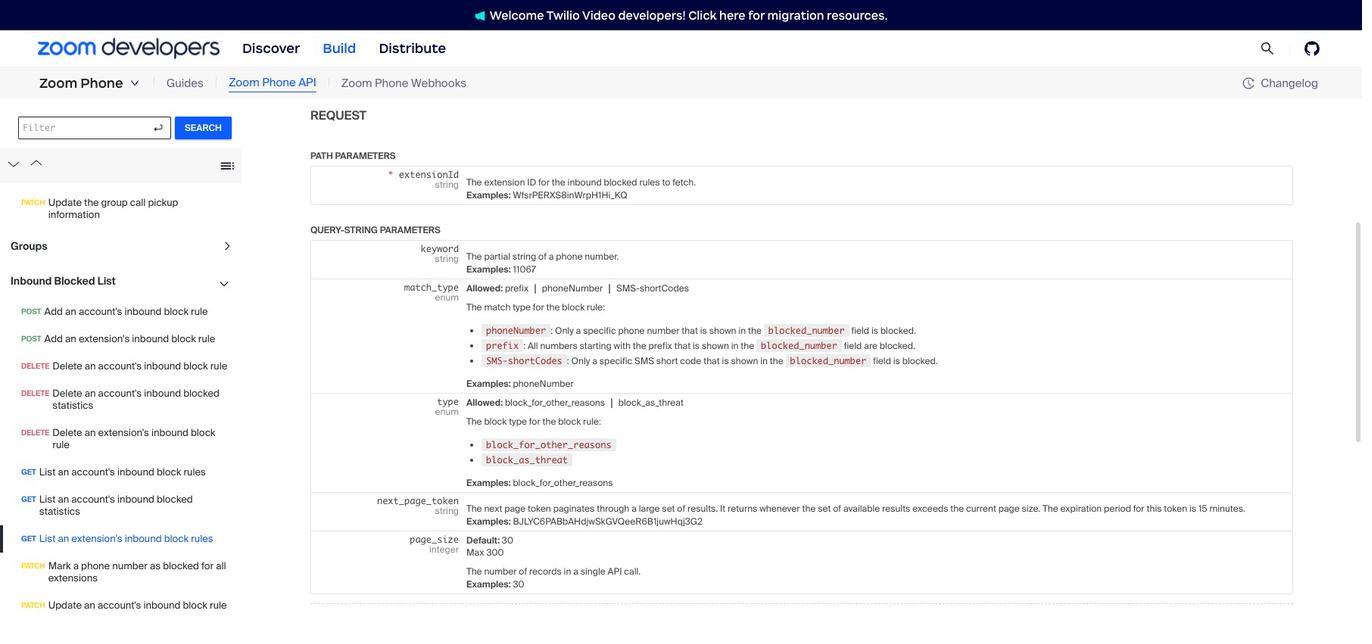 Task type: describe. For each thing, give the bounding box(es) containing it.
changelog link
[[1243, 75, 1318, 90]]

string
[[344, 224, 378, 236]]

resources.
[[827, 8, 888, 22]]

welcome
[[490, 8, 544, 22]]

request
[[311, 107, 367, 123]]

down image
[[130, 79, 139, 88]]

zoom for zoom phone webhooks
[[341, 76, 372, 91]]

path
[[311, 150, 333, 162]]

phone for zoom phone api
[[262, 75, 296, 90]]

zoom phone webhooks link
[[341, 75, 467, 92]]

welcome twilio video developers! click here for migration resources. link
[[459, 7, 903, 23]]

welcome twilio video developers! click here for migration resources.
[[490, 8, 888, 22]]

changelog
[[1261, 75, 1318, 90]]

for
[[748, 8, 765, 22]]

here
[[720, 8, 746, 22]]

zoom for zoom phone
[[39, 75, 77, 92]]

twilio
[[547, 8, 580, 22]]

1 vertical spatial parameters
[[380, 224, 441, 236]]

guides link
[[166, 75, 204, 92]]

zoom phone api link
[[229, 74, 316, 92]]

zoom developer logo image
[[38, 38, 220, 59]]



Task type: locate. For each thing, give the bounding box(es) containing it.
0 horizontal spatial phone
[[80, 75, 123, 92]]

webhooks
[[411, 76, 467, 91]]

2 horizontal spatial phone
[[375, 76, 409, 91]]

query-
[[311, 224, 344, 236]]

2 zoom from the left
[[229, 75, 260, 90]]

click
[[689, 8, 717, 22]]

query-string parameters
[[311, 224, 441, 236]]

phone for zoom phone
[[80, 75, 123, 92]]

api
[[299, 75, 316, 90]]

1 phone from the left
[[80, 75, 123, 92]]

0 horizontal spatial zoom
[[39, 75, 77, 92]]

1 zoom from the left
[[39, 75, 77, 92]]

3 zoom from the left
[[341, 76, 372, 91]]

phone for zoom phone webhooks
[[375, 76, 409, 91]]

zoom inside zoom phone api link
[[229, 75, 260, 90]]

migration
[[768, 8, 824, 22]]

zoom inside zoom phone webhooks link
[[341, 76, 372, 91]]

parameters
[[335, 150, 396, 162], [380, 224, 441, 236]]

2 horizontal spatial zoom
[[341, 76, 372, 91]]

1 horizontal spatial phone
[[262, 75, 296, 90]]

search image
[[1261, 42, 1275, 55], [1261, 42, 1275, 55]]

path parameters
[[311, 150, 396, 162]]

phone left webhooks
[[375, 76, 409, 91]]

guides
[[166, 76, 204, 91]]

parameters right string
[[380, 224, 441, 236]]

zoom for zoom phone api
[[229, 75, 260, 90]]

3 phone from the left
[[375, 76, 409, 91]]

1 horizontal spatial zoom
[[229, 75, 260, 90]]

video
[[582, 8, 616, 22]]

phone
[[80, 75, 123, 92], [262, 75, 296, 90], [375, 76, 409, 91]]

history image
[[1243, 77, 1261, 89], [1243, 77, 1255, 89]]

developers!
[[618, 8, 686, 22]]

github image
[[1305, 41, 1320, 56], [1305, 41, 1320, 56]]

parameters right path at top
[[335, 150, 396, 162]]

zoom phone
[[39, 75, 123, 92]]

notification image
[[475, 10, 490, 21], [475, 10, 485, 21]]

phone left api
[[262, 75, 296, 90]]

0 vertical spatial parameters
[[335, 150, 396, 162]]

phone left the down image
[[80, 75, 123, 92]]

zoom
[[39, 75, 77, 92], [229, 75, 260, 90], [341, 76, 372, 91]]

zoom phone webhooks
[[341, 76, 467, 91]]

zoom phone api
[[229, 75, 316, 90]]

2 phone from the left
[[262, 75, 296, 90]]



